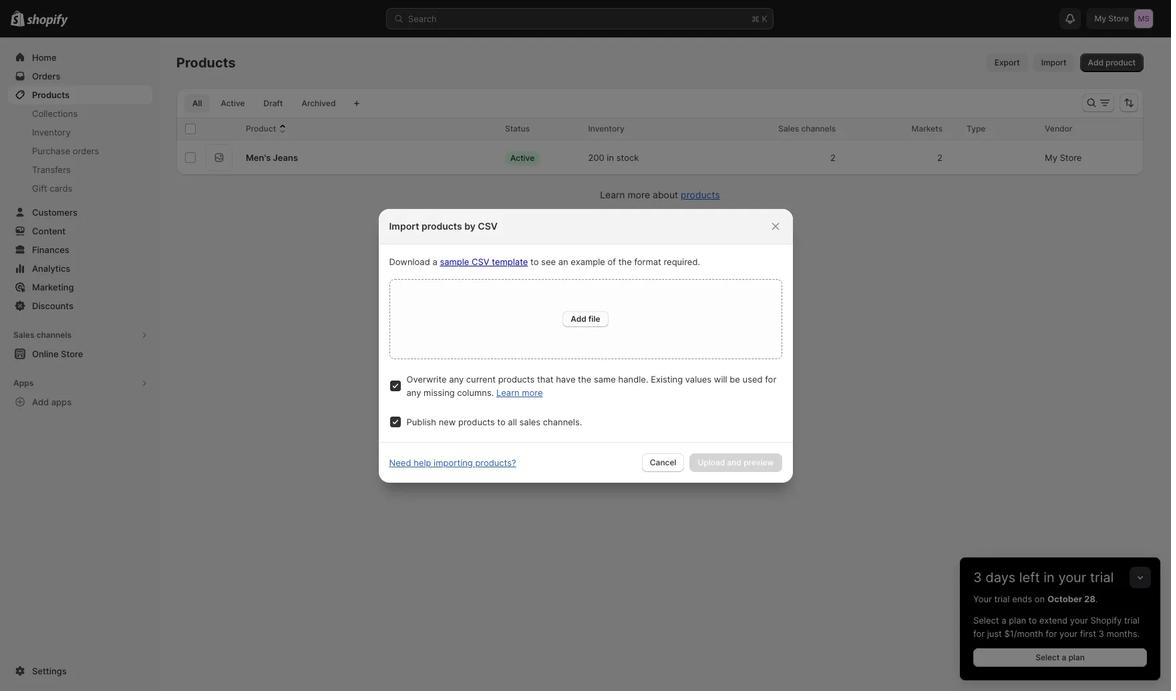 Task type: locate. For each thing, give the bounding box(es) containing it.
collections
[[32, 108, 78, 119]]

sales channels
[[779, 124, 836, 134], [13, 330, 72, 340]]

a inside import products by csv dialog
[[433, 256, 438, 267]]

1 vertical spatial add
[[571, 314, 587, 324]]

add product
[[1088, 57, 1136, 67]]

to left all
[[497, 417, 506, 427]]

transfers
[[32, 164, 71, 175]]

2 horizontal spatial add
[[1088, 57, 1104, 67]]

1 horizontal spatial products
[[176, 55, 236, 71]]

products up "all"
[[176, 55, 236, 71]]

to inside select a plan to extend your shopify trial for just $1/month for your first 3 months.
[[1029, 615, 1037, 626]]

add for add product
[[1088, 57, 1104, 67]]

0 horizontal spatial more
[[522, 387, 543, 398]]

1 horizontal spatial import
[[1041, 57, 1067, 67]]

plan
[[1009, 615, 1026, 626], [1069, 653, 1085, 663]]

0 vertical spatial products
[[176, 55, 236, 71]]

a
[[433, 256, 438, 267], [1002, 615, 1007, 626], [1062, 653, 1067, 663]]

inventory for the inventory 'button'
[[588, 124, 625, 134]]

of
[[608, 256, 616, 267]]

0 vertical spatial sales channels
[[779, 124, 836, 134]]

0 horizontal spatial add
[[32, 397, 49, 408]]

1 horizontal spatial 3
[[1099, 629, 1104, 639]]

0 horizontal spatial sales
[[13, 330, 34, 340]]

import
[[1041, 57, 1067, 67], [389, 220, 419, 232]]

1 horizontal spatial more
[[628, 189, 650, 200]]

1 horizontal spatial in
[[1044, 570, 1055, 586]]

a left sample
[[433, 256, 438, 267]]

active down status
[[511, 153, 535, 163]]

0 horizontal spatial products
[[32, 90, 70, 100]]

the right of
[[619, 256, 632, 267]]

learn inside import products by csv dialog
[[496, 387, 520, 398]]

a up just
[[1002, 615, 1007, 626]]

a inside select a plan to extend your shopify trial for just $1/month for your first 3 months.
[[1002, 615, 1007, 626]]

1 horizontal spatial trial
[[1090, 570, 1114, 586]]

trial up "."
[[1090, 570, 1114, 586]]

1 horizontal spatial learn
[[600, 189, 625, 200]]

shopify image
[[27, 14, 68, 27]]

need help importing products?
[[389, 457, 516, 468]]

0 horizontal spatial the
[[578, 374, 592, 385]]

sales
[[520, 417, 541, 427]]

0 horizontal spatial plan
[[1009, 615, 1026, 626]]

0 horizontal spatial sales channels
[[13, 330, 72, 340]]

apps
[[13, 378, 34, 388]]

0 vertical spatial channels
[[801, 124, 836, 134]]

0 horizontal spatial trial
[[995, 594, 1010, 605]]

import inside import products by csv dialog
[[389, 220, 419, 232]]

0 vertical spatial sales
[[779, 124, 799, 134]]

vendor button
[[1045, 122, 1086, 136]]

your inside 3 days left in your trial dropdown button
[[1059, 570, 1087, 586]]

handle.
[[618, 374, 648, 385]]

that
[[537, 374, 554, 385]]

0 horizontal spatial channels
[[36, 330, 72, 340]]

settings
[[32, 666, 67, 677]]

your
[[1059, 570, 1087, 586], [1070, 615, 1088, 626], [1060, 629, 1078, 639]]

learn
[[600, 189, 625, 200], [496, 387, 520, 398]]

your up first
[[1070, 615, 1088, 626]]

0 vertical spatial in
[[607, 152, 614, 163]]

trial inside select a plan to extend your shopify trial for just $1/month for your first 3 months.
[[1124, 615, 1140, 626]]

my
[[1045, 152, 1058, 163]]

products inside overwrite any current products that have the same handle. existing values will be used for any missing columns.
[[498, 374, 535, 385]]

sales inside button
[[13, 330, 34, 340]]

select up just
[[974, 615, 999, 626]]

csv right sample
[[472, 256, 490, 267]]

any
[[449, 374, 464, 385], [407, 387, 421, 398]]

0 vertical spatial import
[[1041, 57, 1067, 67]]

trial right your
[[995, 594, 1010, 605]]

200
[[588, 152, 605, 163]]

1 vertical spatial trial
[[995, 594, 1010, 605]]

see
[[541, 256, 556, 267]]

1 vertical spatial 3
[[1099, 629, 1104, 639]]

export button
[[987, 53, 1028, 72]]

import right export
[[1041, 57, 1067, 67]]

more inside import products by csv dialog
[[522, 387, 543, 398]]

1 horizontal spatial add
[[571, 314, 587, 324]]

more down that
[[522, 387, 543, 398]]

1 vertical spatial csv
[[472, 256, 490, 267]]

plan up $1/month
[[1009, 615, 1026, 626]]

0 horizontal spatial learn
[[496, 387, 520, 398]]

my store
[[1045, 152, 1082, 163]]

products up collections
[[32, 90, 70, 100]]

new
[[439, 417, 456, 427]]

your up october
[[1059, 570, 1087, 586]]

your left first
[[1060, 629, 1078, 639]]

transfers link
[[8, 160, 152, 179]]

search
[[408, 13, 437, 24]]

2 horizontal spatial for
[[1046, 629, 1057, 639]]

2 vertical spatial add
[[32, 397, 49, 408]]

0 horizontal spatial import
[[389, 220, 419, 232]]

trial
[[1090, 570, 1114, 586], [995, 594, 1010, 605], [1124, 615, 1140, 626]]

for down extend
[[1046, 629, 1057, 639]]

0 vertical spatial a
[[433, 256, 438, 267]]

products right new
[[458, 417, 495, 427]]

channels.
[[543, 417, 582, 427]]

1 vertical spatial the
[[578, 374, 592, 385]]

1 vertical spatial to
[[497, 417, 506, 427]]

add inside button
[[32, 397, 49, 408]]

type
[[967, 124, 986, 134]]

select for select a plan
[[1036, 653, 1060, 663]]

products
[[176, 55, 236, 71], [32, 90, 70, 100]]

2 horizontal spatial to
[[1029, 615, 1037, 626]]

the
[[619, 256, 632, 267], [578, 374, 592, 385]]

add left apps
[[32, 397, 49, 408]]

0 horizontal spatial 3
[[974, 570, 982, 586]]

0 horizontal spatial inventory
[[32, 127, 71, 138]]

3 days left in your trial button
[[960, 558, 1161, 586]]

october
[[1048, 594, 1082, 605]]

3 inside select a plan to extend your shopify trial for just $1/month for your first 3 months.
[[1099, 629, 1104, 639]]

2 vertical spatial a
[[1062, 653, 1067, 663]]

to left "see" at the left top
[[531, 256, 539, 267]]

$1/month
[[1005, 629, 1043, 639]]

0 vertical spatial your
[[1059, 570, 1087, 586]]

1 horizontal spatial for
[[974, 629, 985, 639]]

left
[[1020, 570, 1040, 586]]

0 horizontal spatial for
[[765, 374, 777, 385]]

purchase orders link
[[8, 142, 152, 160]]

0 vertical spatial 3
[[974, 570, 982, 586]]

select
[[974, 615, 999, 626], [1036, 653, 1060, 663]]

download
[[389, 256, 430, 267]]

plan down first
[[1069, 653, 1085, 663]]

in right left
[[1044, 570, 1055, 586]]

inventory link
[[8, 123, 152, 142]]

1 horizontal spatial a
[[1002, 615, 1007, 626]]

plan for select a plan
[[1069, 653, 1085, 663]]

importing
[[434, 457, 473, 468]]

import inside import button
[[1041, 57, 1067, 67]]

0 vertical spatial trial
[[1090, 570, 1114, 586]]

an
[[558, 256, 568, 267]]

1 horizontal spatial select
[[1036, 653, 1060, 663]]

0 vertical spatial select
[[974, 615, 999, 626]]

1 horizontal spatial inventory
[[588, 124, 625, 134]]

0 horizontal spatial to
[[497, 417, 506, 427]]

0 horizontal spatial active
[[221, 98, 245, 108]]

1 horizontal spatial any
[[449, 374, 464, 385]]

0 horizontal spatial any
[[407, 387, 421, 398]]

in
[[607, 152, 614, 163], [1044, 570, 1055, 586]]

required.
[[664, 256, 700, 267]]

missing
[[424, 387, 455, 398]]

1 vertical spatial channels
[[36, 330, 72, 340]]

products
[[681, 189, 720, 200], [422, 220, 462, 232], [498, 374, 535, 385], [458, 417, 495, 427]]

more left about
[[628, 189, 650, 200]]

1 horizontal spatial channels
[[801, 124, 836, 134]]

for right used
[[765, 374, 777, 385]]

apps button
[[8, 374, 152, 393]]

plan inside select a plan to extend your shopify trial for just $1/month for your first 3 months.
[[1009, 615, 1026, 626]]

more for learn more about products
[[628, 189, 650, 200]]

to up $1/month
[[1029, 615, 1037, 626]]

used
[[743, 374, 763, 385]]

men's jeans link
[[246, 151, 298, 164]]

any up missing
[[449, 374, 464, 385]]

0 vertical spatial more
[[628, 189, 650, 200]]

1 vertical spatial active
[[511, 153, 535, 163]]

3 up your
[[974, 570, 982, 586]]

product button
[[246, 122, 289, 136]]

products?
[[475, 457, 516, 468]]

products left the 'by'
[[422, 220, 462, 232]]

tab list
[[182, 94, 346, 113]]

1 vertical spatial plan
[[1069, 653, 1085, 663]]

gift cards link
[[8, 179, 152, 198]]

add left product at the top right of the page
[[1088, 57, 1104, 67]]

products right about
[[681, 189, 720, 200]]

2 vertical spatial to
[[1029, 615, 1037, 626]]

import up download
[[389, 220, 419, 232]]

1 vertical spatial learn
[[496, 387, 520, 398]]

products link
[[8, 86, 152, 104]]

settings link
[[8, 662, 152, 681]]

products up learn more
[[498, 374, 535, 385]]

the right "have"
[[578, 374, 592, 385]]

add apps
[[32, 397, 72, 408]]

2 vertical spatial trial
[[1124, 615, 1140, 626]]

1 vertical spatial a
[[1002, 615, 1007, 626]]

inventory up 200 in stock
[[588, 124, 625, 134]]

select down select a plan to extend your shopify trial for just $1/month for your first 3 months.
[[1036, 653, 1060, 663]]

vendor
[[1045, 124, 1073, 134]]

example
[[571, 256, 605, 267]]

for inside overwrite any current products that have the same handle. existing values will be used for any missing columns.
[[765, 374, 777, 385]]

0 horizontal spatial select
[[974, 615, 999, 626]]

shopify
[[1091, 615, 1122, 626]]

0 vertical spatial plan
[[1009, 615, 1026, 626]]

on
[[1035, 594, 1045, 605]]

1 horizontal spatial the
[[619, 256, 632, 267]]

to
[[531, 256, 539, 267], [497, 417, 506, 427], [1029, 615, 1037, 626]]

1 vertical spatial your
[[1070, 615, 1088, 626]]

select for select a plan to extend your shopify trial for just $1/month for your first 3 months.
[[974, 615, 999, 626]]

1 horizontal spatial plan
[[1069, 653, 1085, 663]]

3 days left in your trial element
[[960, 593, 1161, 681]]

2 horizontal spatial trial
[[1124, 615, 1140, 626]]

file
[[589, 314, 601, 324]]

store
[[1060, 152, 1082, 163]]

0 vertical spatial add
[[1088, 57, 1104, 67]]

1 vertical spatial in
[[1044, 570, 1055, 586]]

in right 200
[[607, 152, 614, 163]]

for left just
[[974, 629, 985, 639]]

0 horizontal spatial a
[[433, 256, 438, 267]]

channels
[[801, 124, 836, 134], [36, 330, 72, 340]]

plan for select a plan to extend your shopify trial for just $1/month for your first 3 months.
[[1009, 615, 1026, 626]]

csv for sample
[[472, 256, 490, 267]]

1 vertical spatial import
[[389, 220, 419, 232]]

status
[[505, 124, 530, 134]]

a down select a plan to extend your shopify trial for just $1/month for your first 3 months.
[[1062, 653, 1067, 663]]

home link
[[8, 48, 152, 67]]

trial inside dropdown button
[[1090, 570, 1114, 586]]

learn up all
[[496, 387, 520, 398]]

0 vertical spatial active
[[221, 98, 245, 108]]

purchase
[[32, 146, 70, 156]]

select a plan to extend your shopify trial for just $1/month for your first 3 months.
[[974, 615, 1140, 639]]

0 vertical spatial learn
[[600, 189, 625, 200]]

1 vertical spatial sales channels
[[13, 330, 72, 340]]

0 vertical spatial csv
[[478, 220, 498, 232]]

3 right first
[[1099, 629, 1104, 639]]

type button
[[967, 122, 999, 136]]

be
[[730, 374, 740, 385]]

inventory button
[[588, 122, 638, 136]]

active right "all"
[[221, 98, 245, 108]]

add inside import products by csv dialog
[[571, 314, 587, 324]]

same
[[594, 374, 616, 385]]

add left file on the top
[[571, 314, 587, 324]]

a for to
[[1002, 615, 1007, 626]]

publish
[[407, 417, 436, 427]]

products link
[[681, 189, 720, 200]]

0 vertical spatial any
[[449, 374, 464, 385]]

trial up months.
[[1124, 615, 1140, 626]]

1 vertical spatial more
[[522, 387, 543, 398]]

1 vertical spatial select
[[1036, 653, 1060, 663]]

0 vertical spatial to
[[531, 256, 539, 267]]

inventory inside 'button'
[[588, 124, 625, 134]]

add for add apps
[[32, 397, 49, 408]]

csv right the 'by'
[[478, 220, 498, 232]]

format
[[634, 256, 661, 267]]

select inside select a plan to extend your shopify trial for just $1/month for your first 3 months.
[[974, 615, 999, 626]]

download a sample csv template to see an example of the format required.
[[389, 256, 700, 267]]

1 vertical spatial sales
[[13, 330, 34, 340]]

any down overwrite
[[407, 387, 421, 398]]

learn down 200 in stock
[[600, 189, 625, 200]]

inventory up purchase
[[32, 127, 71, 138]]

all
[[192, 98, 202, 108]]



Task type: vqa. For each thing, say whether or not it's contained in the screenshot.
0 of 0 at the top right of the page
no



Task type: describe. For each thing, give the bounding box(es) containing it.
inventory for the inventory link
[[32, 127, 71, 138]]

csv for by
[[478, 220, 498, 232]]

cancel button
[[642, 453, 685, 472]]

extend
[[1040, 615, 1068, 626]]

discounts link
[[8, 297, 152, 315]]

1 vertical spatial any
[[407, 387, 421, 398]]

sales channels inside button
[[13, 330, 72, 340]]

your
[[974, 594, 992, 605]]

gift cards
[[32, 183, 72, 194]]

discounts
[[32, 301, 73, 311]]

more for learn more
[[522, 387, 543, 398]]

columns.
[[457, 387, 494, 398]]

purchase orders
[[32, 146, 99, 156]]

1 horizontal spatial sales channels
[[779, 124, 836, 134]]

overwrite any current products that have the same handle. existing values will be used for any missing columns.
[[407, 374, 777, 398]]

the inside overwrite any current products that have the same handle. existing values will be used for any missing columns.
[[578, 374, 592, 385]]

add for add file
[[571, 314, 587, 324]]

0 horizontal spatial in
[[607, 152, 614, 163]]

import for import
[[1041, 57, 1067, 67]]

publish new products to all sales channels.
[[407, 417, 582, 427]]

cards
[[50, 183, 72, 194]]

stock
[[617, 152, 639, 163]]

sales channels button
[[8, 326, 152, 345]]

need help importing products? link
[[389, 457, 516, 468]]

learn more about products
[[600, 189, 720, 200]]

learn for learn more
[[496, 387, 520, 398]]

will
[[714, 374, 727, 385]]

2 vertical spatial your
[[1060, 629, 1078, 639]]

collections link
[[8, 104, 152, 123]]

product
[[246, 124, 276, 134]]

learn more link
[[496, 387, 543, 398]]

orders
[[73, 146, 99, 156]]

sample
[[440, 256, 469, 267]]

0 vertical spatial the
[[619, 256, 632, 267]]

home
[[32, 52, 57, 63]]

existing
[[651, 374, 683, 385]]

k
[[762, 13, 768, 24]]

draft link
[[256, 94, 291, 113]]

sample csv template link
[[440, 256, 528, 267]]

all button
[[184, 94, 210, 113]]

add file
[[571, 314, 601, 324]]

days
[[986, 570, 1016, 586]]

cancel
[[650, 457, 677, 467]]

template
[[492, 256, 528, 267]]

to for publish new products to all sales channels.
[[497, 417, 506, 427]]

learn for learn more about products
[[600, 189, 625, 200]]

active link
[[213, 94, 253, 113]]

import products by csv dialog
[[0, 209, 1171, 483]]

values
[[685, 374, 712, 385]]

import button
[[1033, 53, 1075, 72]]

⌘
[[752, 13, 760, 24]]

a for csv
[[433, 256, 438, 267]]

overwrite
[[407, 374, 447, 385]]

3 inside dropdown button
[[974, 570, 982, 586]]

need
[[389, 457, 411, 468]]

ends
[[1012, 594, 1033, 605]]

archived link
[[294, 94, 344, 113]]

have
[[556, 374, 576, 385]]

to for select a plan to extend your shopify trial for just $1/month for your first 3 months.
[[1029, 615, 1037, 626]]

current
[[466, 374, 496, 385]]

add product link
[[1080, 53, 1144, 72]]

by
[[465, 220, 476, 232]]

just
[[987, 629, 1002, 639]]

1 vertical spatial products
[[32, 90, 70, 100]]

200 in stock
[[588, 152, 639, 163]]

1 horizontal spatial to
[[531, 256, 539, 267]]

1 horizontal spatial active
[[511, 153, 535, 163]]

tab list containing all
[[182, 94, 346, 113]]

product
[[1106, 57, 1136, 67]]

select a plan
[[1036, 653, 1085, 663]]

jeans
[[273, 152, 298, 163]]

months.
[[1107, 629, 1140, 639]]

men's jeans
[[246, 152, 298, 163]]

your trial ends on october 28 .
[[974, 594, 1098, 605]]

28
[[1084, 594, 1096, 605]]

about
[[653, 189, 678, 200]]

men's
[[246, 152, 271, 163]]

first
[[1080, 629, 1096, 639]]

in inside 3 days left in your trial dropdown button
[[1044, 570, 1055, 586]]

apps
[[51, 397, 72, 408]]

help
[[414, 457, 431, 468]]

import for import products by csv
[[389, 220, 419, 232]]

select a plan link
[[974, 649, 1147, 668]]

channels inside button
[[36, 330, 72, 340]]

1 horizontal spatial sales
[[779, 124, 799, 134]]

2 horizontal spatial a
[[1062, 653, 1067, 663]]

learn more
[[496, 387, 543, 398]]

⌘ k
[[752, 13, 768, 24]]

add apps button
[[8, 393, 152, 412]]



